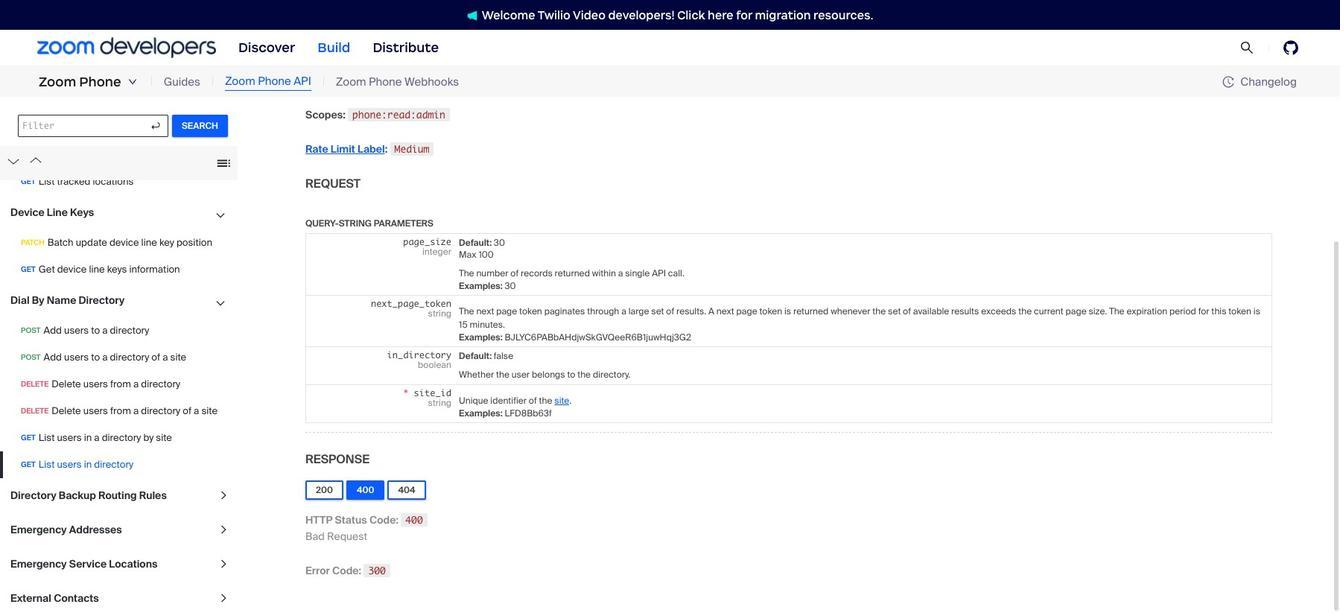 Task type: locate. For each thing, give the bounding box(es) containing it.
3 phone from the left
[[369, 74, 402, 89]]

400 up status at bottom left
[[357, 484, 374, 496]]

for
[[737, 8, 753, 22]]

github image
[[1284, 40, 1299, 55]]

0 vertical spatial code:
[[370, 513, 399, 527]]

0 horizontal spatial code:
[[332, 564, 361, 577]]

1 horizontal spatial zoom
[[225, 74, 255, 89]]

2 horizontal spatial zoom
[[336, 74, 366, 89]]

down image
[[128, 78, 137, 86]]

2 phone from the left
[[258, 74, 291, 89]]

search image
[[1241, 41, 1254, 55], [1241, 41, 1254, 55]]

0 vertical spatial 400
[[357, 484, 374, 496]]

zoom for zoom phone api
[[225, 74, 255, 89]]

400 down 404
[[406, 514, 423, 526]]

phone left down icon
[[79, 74, 121, 90]]

0 horizontal spatial 400
[[357, 484, 374, 496]]

400 inside the http status code: 400 bad request
[[406, 514, 423, 526]]

zoom phone api
[[225, 74, 311, 89]]

phone left the api
[[258, 74, 291, 89]]

zoom
[[39, 74, 76, 90], [225, 74, 255, 89], [336, 74, 366, 89]]

welcome twilio video developers! click here for migration resources.
[[482, 8, 874, 22]]

phone left "webhooks"
[[369, 74, 402, 89]]

code: inside the http status code: 400 bad request
[[370, 513, 399, 527]]

400
[[357, 484, 374, 496], [406, 514, 423, 526]]

notification image
[[467, 10, 482, 21]]

1 vertical spatial 400
[[406, 514, 423, 526]]

query-
[[306, 217, 339, 229]]

twilio
[[538, 8, 571, 22]]

migration
[[755, 8, 811, 22]]

3 zoom from the left
[[336, 74, 366, 89]]

zoom phone webhooks
[[336, 74, 459, 89]]

zoom developer logo image
[[37, 38, 216, 58]]

video
[[573, 8, 606, 22]]

1 zoom from the left
[[39, 74, 76, 90]]

1 horizontal spatial code:
[[370, 513, 399, 527]]

0 horizontal spatial phone
[[79, 74, 121, 90]]

code: right status at bottom left
[[370, 513, 399, 527]]

phone for zoom phone
[[79, 74, 121, 90]]

phone
[[79, 74, 121, 90], [258, 74, 291, 89], [369, 74, 402, 89]]

code: right error on the bottom left
[[332, 564, 361, 577]]

phone inside "link"
[[258, 74, 291, 89]]

404
[[398, 484, 416, 496]]

zoom for zoom phone
[[39, 74, 76, 90]]

0 horizontal spatial zoom
[[39, 74, 76, 90]]

2 zoom from the left
[[225, 74, 255, 89]]

request
[[306, 176, 361, 191]]

status
[[335, 513, 367, 527]]

400 button
[[346, 480, 385, 500]]

1 horizontal spatial 400
[[406, 514, 423, 526]]

2 horizontal spatial phone
[[369, 74, 402, 89]]

zoom inside zoom phone webhooks link
[[336, 74, 366, 89]]

300
[[368, 565, 386, 577]]

zoom inside zoom phone api "link"
[[225, 74, 255, 89]]

code:
[[370, 513, 399, 527], [332, 564, 361, 577]]

1 phone from the left
[[79, 74, 121, 90]]

request
[[327, 530, 368, 543]]

history image
[[1223, 76, 1241, 88], [1223, 76, 1235, 88]]

guides link
[[164, 74, 200, 90]]

1 horizontal spatial phone
[[258, 74, 291, 89]]



Task type: vqa. For each thing, say whether or not it's contained in the screenshot.
Zoom Phone Webhooks's "Zoom"
yes



Task type: describe. For each thing, give the bounding box(es) containing it.
welcome
[[482, 8, 536, 22]]

http
[[306, 513, 333, 527]]

changelog
[[1241, 74, 1298, 89]]

query-string parameters
[[306, 217, 434, 229]]

error
[[306, 564, 330, 577]]

github image
[[1284, 40, 1299, 55]]

error code: 300
[[306, 564, 386, 577]]

response
[[306, 451, 370, 467]]

welcome twilio video developers! click here for migration resources. link
[[452, 7, 889, 23]]

developers!
[[609, 8, 675, 22]]

400 inside button
[[357, 484, 374, 496]]

bad
[[306, 530, 325, 543]]

zoom phone api link
[[225, 73, 311, 91]]

webhooks
[[405, 74, 459, 89]]

200 button
[[306, 480, 343, 500]]

click
[[678, 8, 705, 22]]

404 button
[[388, 480, 426, 500]]

phone for zoom phone api
[[258, 74, 291, 89]]

zoom for zoom phone webhooks
[[336, 74, 366, 89]]

200
[[316, 484, 333, 496]]

guides
[[164, 74, 200, 89]]

http status code: 400 bad request
[[306, 513, 423, 543]]

zoom phone webhooks link
[[336, 74, 459, 90]]

1 vertical spatial code:
[[332, 564, 361, 577]]

notification image
[[467, 10, 477, 21]]

string
[[339, 217, 372, 229]]

phone for zoom phone webhooks
[[369, 74, 402, 89]]

api
[[294, 74, 311, 89]]

changelog link
[[1223, 74, 1298, 89]]

resources.
[[814, 8, 874, 22]]

here
[[708, 8, 734, 22]]

zoom phone
[[39, 74, 121, 90]]

parameters
[[374, 217, 434, 229]]



